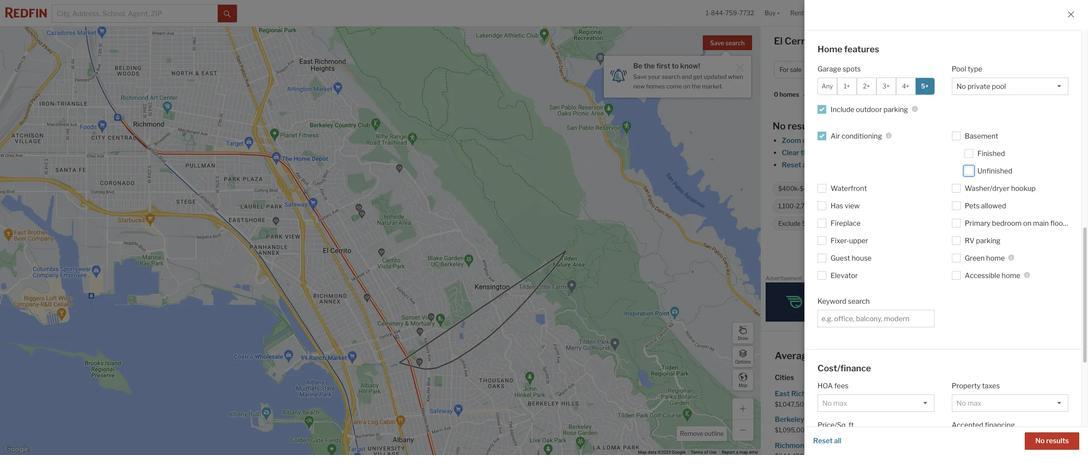 Task type: vqa. For each thing, say whether or not it's contained in the screenshot.


Task type: locate. For each thing, give the bounding box(es) containing it.
air down contract/pending
[[943, 220, 952, 228]]

spots left remove 5+ parking spots icon
[[1044, 220, 1060, 228]]

for inside albany homes for sale $629,000
[[974, 390, 983, 399]]

results
[[788, 120, 820, 132], [1047, 437, 1070, 446]]

cost/finance
[[818, 363, 872, 374]]

search
[[726, 39, 745, 47], [662, 73, 681, 80], [848, 298, 870, 306]]

main
[[1034, 219, 1050, 228]]

parking down "3+" radio
[[884, 105, 909, 114]]

come
[[667, 83, 682, 90]]

clear the map boundary button
[[782, 149, 861, 157]]

your down first
[[649, 73, 661, 80]]

all down clear the map boundary button
[[803, 161, 811, 169]]

2 vertical spatial parking
[[977, 237, 1001, 245]]

guest house
[[831, 254, 872, 263]]

search for save search
[[726, 39, 745, 47]]

air up boundary
[[831, 132, 841, 140]]

prices
[[843, 351, 871, 362]]

cerrito
[[952, 251, 975, 259]]

1 horizontal spatial save
[[711, 39, 725, 47]]

0 horizontal spatial ft.
[[824, 203, 830, 210]]

coming
[[855, 203, 877, 210]]

2+ radio
[[857, 77, 877, 95]]

City, Address, School, Agent, ZIP search field
[[52, 5, 218, 22]]

2 horizontal spatial search
[[848, 298, 870, 306]]

2,750
[[797, 203, 813, 210]]

1 vertical spatial of
[[705, 451, 709, 455]]

fees
[[835, 382, 849, 391]]

studio+ for studio+ / 4+ ba
[[958, 66, 981, 74]]

1 vertical spatial air
[[943, 220, 952, 228]]

el right near
[[896, 351, 905, 362]]

the up reset all filters button
[[801, 149, 812, 157]]

save your search and get updated when new homes come on the market.
[[634, 73, 744, 90]]

$1,095,000
[[775, 427, 809, 434]]

1 vertical spatial air conditioning
[[943, 220, 988, 228]]

upper
[[850, 237, 869, 245]]

homes up "reset all" on the right
[[806, 416, 829, 424]]

list box up financing
[[952, 395, 1069, 413]]

1 vertical spatial cerrito,
[[907, 351, 941, 362]]

0 horizontal spatial filters
[[812, 161, 831, 169]]

townhouse, land
[[936, 185, 984, 193]]

$400k- inside button
[[828, 66, 850, 74]]

homes inside zoom out clear the map boundary reset all filters or remove one of your filters below to see more homes
[[988, 161, 1010, 169]]

5+ right 4+ option
[[922, 83, 929, 90]]

remove air conditioning image
[[993, 221, 998, 227]]

allowed
[[982, 202, 1007, 210]]

1 vertical spatial home
[[1002, 272, 1021, 280]]

0 horizontal spatial conditioning
[[842, 132, 883, 140]]

0 vertical spatial report
[[1065, 277, 1078, 282]]

1 horizontal spatial studio+
[[958, 66, 981, 74]]

the right be
[[644, 62, 655, 70]]

1 horizontal spatial report
[[1065, 277, 1078, 282]]

1 vertical spatial ca
[[943, 351, 957, 362]]

no
[[773, 120, 786, 132], [1036, 437, 1045, 446]]

option group
[[818, 77, 935, 95]]

conditioning
[[842, 132, 883, 140], [953, 220, 988, 228]]

options button
[[733, 346, 754, 368]]

all down 'price/sq. ft.'
[[835, 437, 842, 446]]

parking left 'floor'
[[1021, 220, 1043, 228]]

sale right property
[[984, 390, 998, 399]]

0
[[774, 91, 779, 98]]

home up the accessible home
[[987, 254, 1006, 263]]

sale inside east richmond heights homes for sale $1,047,500
[[889, 390, 902, 399]]

homes up $629,000
[[950, 390, 972, 399]]

2 vertical spatial search
[[848, 298, 870, 306]]

report ad
[[1065, 277, 1084, 282]]

list box
[[952, 77, 1069, 95], [818, 395, 935, 413], [952, 395, 1069, 413], [818, 434, 870, 452], [883, 434, 935, 452], [952, 434, 1069, 452]]

sale
[[887, 35, 907, 47]]

ft.
[[824, 203, 830, 210], [849, 422, 856, 430]]

richmond down the $1,095,000 in the bottom of the page
[[775, 442, 809, 450]]

garage
[[818, 65, 842, 73]]

reset inside button
[[814, 437, 833, 446]]

0 horizontal spatial cerrito,
[[785, 35, 820, 47]]

ca up cities heading at the bottom of the page
[[943, 351, 957, 362]]

cerrito, up for sale button
[[785, 35, 820, 47]]

homes right '0'
[[780, 91, 800, 98]]

list box down fees
[[818, 395, 935, 413]]

for down east richmond heights homes for sale $1,047,500
[[830, 416, 840, 424]]

0 horizontal spatial air conditioning
[[831, 132, 883, 140]]

the
[[644, 62, 655, 70], [692, 83, 701, 90], [801, 149, 812, 157]]

1 horizontal spatial of
[[882, 161, 888, 169]]

0 horizontal spatial all
[[803, 161, 811, 169]]

search up e.g. office, balcony, modern text field
[[848, 298, 870, 306]]

1+ radio
[[838, 77, 857, 95]]

$400k- up 1+
[[828, 66, 850, 74]]

0 vertical spatial results
[[788, 120, 820, 132]]

1,100-
[[779, 203, 797, 210]]

filters left below
[[906, 161, 925, 169]]

0 vertical spatial air
[[831, 132, 841, 140]]

home for average
[[816, 351, 841, 362]]

0 horizontal spatial parking
[[884, 105, 909, 114]]

house
[[852, 254, 872, 263]]

0 vertical spatial of
[[882, 161, 888, 169]]

0 vertical spatial on
[[684, 83, 691, 90]]

sale down east richmond heights homes for sale $1,047,500
[[841, 416, 854, 424]]

1 vertical spatial $4.5m
[[800, 185, 819, 193]]

price/sq.
[[818, 422, 848, 430]]

save up the new
[[634, 73, 647, 80]]

map left data
[[639, 451, 647, 455]]

reset all
[[814, 437, 842, 446]]

sale for richmond homes for sale
[[845, 442, 858, 450]]

1 vertical spatial the
[[692, 83, 701, 90]]

air conditioning up boundary
[[831, 132, 883, 140]]

sale right the reset all button
[[845, 442, 858, 450]]

all inside button
[[835, 437, 842, 446]]

0 vertical spatial home
[[987, 254, 1006, 263]]

richmond up $1,047,500 on the bottom of the page
[[792, 390, 825, 399]]

0 horizontal spatial map
[[639, 451, 647, 455]]

$4.5m left remove $400k-$4.5m icon
[[800, 185, 819, 193]]

berkeley
[[775, 416, 805, 424]]

0 horizontal spatial save
[[634, 73, 647, 80]]

for inside "berkeley homes for sale $1,095,000"
[[830, 416, 840, 424]]

homes inside the 0 homes •
[[780, 91, 800, 98]]

reset
[[782, 161, 802, 169], [814, 437, 833, 446]]

1 horizontal spatial 5+
[[1012, 220, 1020, 228]]

richmond inside east richmond heights homes for sale $1,047,500
[[792, 390, 825, 399]]

cerrito,
[[785, 35, 820, 47], [907, 351, 941, 362]]

rv parking
[[965, 237, 1001, 245]]

map button
[[733, 370, 754, 392]]

filters down clear the map boundary button
[[812, 161, 831, 169]]

1 horizontal spatial all
[[835, 437, 842, 446]]

conditioning up "rv"
[[953, 220, 988, 228]]

homes right fees
[[855, 390, 877, 399]]

0 vertical spatial search
[[726, 39, 745, 47]]

for for kensington homes for sale $1,849,000
[[988, 416, 998, 424]]

reset down price/sq.
[[814, 437, 833, 446]]

homes down albany homes for sale $629,000
[[965, 416, 987, 424]]

sale down the taxes
[[999, 416, 1012, 424]]

map inside zoom out clear the map boundary reset all filters or remove one of your filters below to see more homes
[[814, 149, 828, 157]]

townhouse,
[[936, 185, 970, 193]]

parking up green home
[[977, 237, 1001, 245]]

home features
[[818, 44, 880, 55]]

0 horizontal spatial report
[[722, 451, 735, 455]]

0 vertical spatial $400k-$4.5m
[[828, 66, 869, 74]]

4+ right the /
[[986, 66, 993, 74]]

spots up 1+ radio
[[843, 65, 861, 73]]

0 vertical spatial your
[[649, 73, 661, 80]]

el left cerrito
[[945, 251, 951, 259]]

remove coming soon, under contract/pending image
[[968, 204, 973, 209]]

on down and at the right top of the page
[[684, 83, 691, 90]]

on inside the save your search and get updated when new homes come on the market.
[[684, 83, 691, 90]]

albany
[[925, 390, 948, 399]]

map data ©2023 google
[[639, 451, 686, 455]]

5+ radio
[[916, 77, 935, 95]]

search inside the save your search and get updated when new homes come on the market.
[[662, 73, 681, 80]]

0 horizontal spatial of
[[705, 451, 709, 455]]

sale inside kensington homes for sale $1,849,000
[[999, 416, 1012, 424]]

draw
[[738, 336, 749, 341]]

2 vertical spatial the
[[801, 149, 812, 157]]

0 vertical spatial $400k-
[[828, 66, 850, 74]]

1 horizontal spatial no
[[1036, 437, 1045, 446]]

know!
[[681, 62, 701, 70]]

0 horizontal spatial spots
[[843, 65, 861, 73]]

1 vertical spatial spots
[[1044, 220, 1060, 228]]

1 vertical spatial studio+
[[843, 185, 865, 193]]

2 vertical spatial home
[[816, 351, 841, 362]]

google
[[672, 451, 686, 455]]

for down near
[[878, 390, 888, 399]]

0 horizontal spatial no results
[[773, 120, 820, 132]]

sale for kensington homes for sale $1,849,000
[[999, 416, 1012, 424]]

1 vertical spatial no results
[[1036, 437, 1070, 446]]

5+ right remove air conditioning image
[[1012, 220, 1020, 228]]

2 filters from the left
[[906, 161, 925, 169]]

options
[[736, 360, 751, 365]]

$400k-$4.5m up 1+ radio
[[828, 66, 869, 74]]

sale right for
[[791, 66, 802, 74]]

ft. right price/sq.
[[849, 422, 856, 430]]

1 vertical spatial on
[[1024, 219, 1032, 228]]

0 vertical spatial map
[[739, 383, 748, 388]]

property
[[952, 382, 981, 391]]

fixer-
[[831, 237, 850, 245]]

0 vertical spatial studio+
[[958, 66, 981, 74]]

sale down cities heading at the bottom of the page
[[889, 390, 902, 399]]

$400k-$4.5m inside button
[[828, 66, 869, 74]]

cities
[[775, 374, 795, 382]]

5+ inside option
[[922, 83, 929, 90]]

map
[[739, 383, 748, 388], [639, 451, 647, 455]]

1 horizontal spatial $400k-
[[828, 66, 850, 74]]

search inside save search button
[[726, 39, 745, 47]]

844-
[[711, 9, 726, 17]]

sale inside button
[[791, 66, 802, 74]]

conditioning up boundary
[[842, 132, 883, 140]]

1 horizontal spatial to
[[948, 161, 954, 169]]

of left use
[[705, 451, 709, 455]]

the down get
[[692, 83, 701, 90]]

see
[[956, 161, 968, 169]]

0 horizontal spatial reset
[[782, 161, 802, 169]]

search down 759-
[[726, 39, 745, 47]]

0 vertical spatial 4+
[[986, 66, 993, 74]]

on left 'main'
[[1024, 219, 1032, 228]]

map inside button
[[739, 383, 748, 388]]

$400k-$4.5m up '1,100-2,750 sq. ft.'
[[779, 185, 819, 193]]

report left 'a'
[[722, 451, 735, 455]]

map
[[814, 149, 828, 157], [740, 451, 748, 455]]

basement
[[965, 132, 999, 140]]

1 vertical spatial 5+
[[1012, 220, 1020, 228]]

reset all button
[[814, 433, 842, 451]]

2 horizontal spatial the
[[801, 149, 812, 157]]

results inside button
[[1047, 437, 1070, 446]]

for inside east richmond heights homes for sale $1,047,500
[[878, 390, 888, 399]]

:
[[823, 91, 825, 98]]

map region
[[0, 0, 840, 456]]

1 vertical spatial your
[[890, 161, 905, 169]]

under
[[895, 203, 911, 210]]

search up come
[[662, 73, 681, 80]]

1 vertical spatial 4+
[[903, 83, 910, 90]]

reset down clear
[[782, 161, 802, 169]]

hoa
[[818, 382, 833, 391]]

1 horizontal spatial ft.
[[849, 422, 856, 430]]

washer/dryer hookup
[[965, 184, 1036, 193]]

el for el cerrito, ca homes for sale
[[774, 35, 783, 47]]

reset all filters button
[[782, 161, 832, 169]]

garage spots
[[818, 65, 861, 73]]

pool
[[952, 65, 967, 73]]

studio+ inside studio+ / 4+ ba button
[[958, 66, 981, 74]]

map down out
[[814, 149, 828, 157]]

1 vertical spatial search
[[662, 73, 681, 80]]

save down 844-
[[711, 39, 725, 47]]

type
[[968, 65, 983, 73]]

0 horizontal spatial the
[[644, 62, 655, 70]]

for sale button
[[774, 61, 819, 79]]

2+
[[864, 83, 871, 90]]

price/sq. ft.
[[818, 422, 856, 430]]

el up for
[[774, 35, 783, 47]]

soon,
[[878, 203, 894, 210]]

green
[[965, 254, 985, 263]]

0 vertical spatial conditioning
[[842, 132, 883, 140]]

1 vertical spatial el
[[945, 251, 951, 259]]

ca left homes
[[822, 35, 836, 47]]

for right accepted
[[988, 416, 998, 424]]

1 horizontal spatial on
[[1024, 219, 1032, 228]]

1 vertical spatial save
[[634, 73, 647, 80]]

sale inside "berkeley homes for sale $1,095,000"
[[841, 416, 854, 424]]

0 vertical spatial el
[[774, 35, 783, 47]]

1 horizontal spatial $4.5m
[[850, 66, 869, 74]]

map right 'a'
[[740, 451, 748, 455]]

save inside the save your search and get updated when new homes come on the market.
[[634, 73, 647, 80]]

remove 1,100-2,750 sq. ft. image
[[835, 204, 841, 209]]

for sale
[[780, 66, 802, 74]]

new
[[634, 83, 645, 90]]

save inside save search button
[[711, 39, 725, 47]]

report left ad
[[1065, 277, 1078, 282]]

5+ for 5+ parking spots
[[1012, 220, 1020, 228]]

sale for albany homes for sale $629,000
[[984, 390, 998, 399]]

1 horizontal spatial map
[[814, 149, 828, 157]]

home up cost/finance
[[816, 351, 841, 362]]

waterfront
[[831, 184, 868, 193]]

report
[[1065, 277, 1078, 282], [722, 451, 735, 455]]

1 horizontal spatial air conditioning
[[943, 220, 988, 228]]

4+ left 5+ option
[[903, 83, 910, 90]]

advertisement
[[766, 275, 803, 282]]

homes right the new
[[647, 83, 666, 90]]

1 horizontal spatial $400k-$4.5m
[[828, 66, 869, 74]]

1 horizontal spatial search
[[726, 39, 745, 47]]

your right 'one'
[[890, 161, 905, 169]]

parking for rv parking
[[977, 237, 1001, 245]]

map down options
[[739, 383, 748, 388]]

report for report a map error
[[722, 451, 735, 455]]

for for berkeley homes for sale $1,095,000
[[830, 416, 840, 424]]

homes down finished
[[988, 161, 1010, 169]]

1 horizontal spatial reset
[[814, 437, 833, 446]]

7732
[[740, 9, 755, 17]]

2 vertical spatial el
[[896, 351, 905, 362]]

1 vertical spatial map
[[639, 451, 647, 455]]

0 horizontal spatial your
[[649, 73, 661, 80]]

1 vertical spatial conditioning
[[953, 220, 988, 228]]

list box down financing
[[952, 434, 1069, 452]]

1 horizontal spatial el
[[896, 351, 905, 362]]

1 horizontal spatial ca
[[943, 351, 957, 362]]

$4.5m up 2+
[[850, 66, 869, 74]]

kensington homes for sale $1,849,000
[[925, 416, 1012, 434]]

0 horizontal spatial 4+
[[903, 83, 910, 90]]

home right accessible
[[1002, 272, 1021, 280]]

for down 'price/sq. ft.'
[[834, 442, 844, 450]]

1 horizontal spatial parking
[[977, 237, 1001, 245]]

sale
[[791, 66, 802, 74], [889, 390, 902, 399], [984, 390, 998, 399], [841, 416, 854, 424], [999, 416, 1012, 424], [845, 442, 858, 450]]

home for green
[[987, 254, 1006, 263]]

zoom out clear the map boundary reset all filters or remove one of your filters below to see more homes
[[782, 137, 1010, 169]]

$400k- up 1,100-
[[779, 185, 800, 193]]

to right first
[[672, 62, 679, 70]]

report inside report ad button
[[1065, 277, 1078, 282]]

parking for 5+ parking spots
[[1021, 220, 1043, 228]]

4+
[[986, 66, 993, 74], [903, 83, 910, 90]]

cerrito, up cities heading at the bottom of the page
[[907, 351, 941, 362]]

4+ radio
[[897, 77, 916, 95]]

for inside kensington homes for sale $1,849,000
[[988, 416, 998, 424]]

1 vertical spatial richmond
[[775, 442, 809, 450]]

list box down ba
[[952, 77, 1069, 95]]

list box down the kensington
[[883, 434, 935, 452]]

of
[[882, 161, 888, 169], [705, 451, 709, 455]]

homes inside the save your search and get updated when new homes come on the market.
[[647, 83, 666, 90]]

0 vertical spatial spots
[[843, 65, 861, 73]]

0 horizontal spatial search
[[662, 73, 681, 80]]

or
[[833, 161, 840, 169]]

ft. right sq.
[[824, 203, 830, 210]]

terms of use
[[691, 451, 717, 455]]

of right 'one'
[[882, 161, 888, 169]]

keyword search
[[818, 298, 870, 306]]

homes
[[647, 83, 666, 90], [780, 91, 800, 98], [988, 161, 1010, 169], [855, 390, 877, 399], [950, 390, 972, 399], [806, 416, 829, 424], [965, 416, 987, 424], [811, 442, 833, 450]]

0 horizontal spatial el
[[774, 35, 783, 47]]

for left sale
[[872, 35, 885, 47]]

4+ inside option
[[903, 83, 910, 90]]

home
[[987, 254, 1006, 263], [1002, 272, 1021, 280], [816, 351, 841, 362]]

1 horizontal spatial conditioning
[[953, 220, 988, 228]]

heights
[[827, 390, 853, 399]]

1 horizontal spatial filters
[[906, 161, 925, 169]]

to left the see
[[948, 161, 954, 169]]

remove 5+ parking spots image
[[1064, 221, 1070, 227]]

exclude 55+ communities
[[779, 220, 852, 228]]

ad region
[[766, 283, 1084, 322]]

for up accepted financing
[[974, 390, 983, 399]]

0 horizontal spatial map
[[740, 451, 748, 455]]

1 horizontal spatial results
[[1047, 437, 1070, 446]]

floor
[[1051, 219, 1066, 228]]

sq.
[[815, 203, 823, 210]]

0 horizontal spatial studio+
[[843, 185, 865, 193]]

0 horizontal spatial air
[[831, 132, 841, 140]]

air conditioning up "rv"
[[943, 220, 988, 228]]

submit search image
[[224, 10, 231, 17]]

0 horizontal spatial $4.5m
[[800, 185, 819, 193]]

0 vertical spatial reset
[[782, 161, 802, 169]]

0 horizontal spatial on
[[684, 83, 691, 90]]

sale inside albany homes for sale $629,000
[[984, 390, 998, 399]]



Task type: describe. For each thing, give the bounding box(es) containing it.
remove townhouse, land image
[[988, 186, 993, 192]]

sale for berkeley homes for sale $1,095,000
[[841, 416, 854, 424]]

$400k-$4.5m button
[[822, 61, 880, 79]]

no results inside button
[[1036, 437, 1070, 446]]

1-844-759-7732 link
[[706, 9, 755, 17]]

no inside button
[[1036, 437, 1045, 446]]

0 homes •
[[774, 91, 806, 99]]

updated
[[704, 73, 727, 80]]

0 vertical spatial parking
[[884, 105, 909, 114]]

be
[[634, 62, 643, 70]]

1 vertical spatial $400k-$4.5m
[[779, 185, 819, 193]]

0 vertical spatial air conditioning
[[831, 132, 883, 140]]

5+ parking spots
[[1012, 220, 1060, 228]]

save for save your search and get updated when new homes come on the market.
[[634, 73, 647, 80]]

0 vertical spatial no
[[773, 120, 786, 132]]

financing
[[986, 422, 1016, 430]]

keyword
[[818, 298, 847, 306]]

pool type
[[952, 65, 983, 73]]

fireplace
[[831, 219, 861, 228]]

report a map error link
[[722, 451, 759, 455]]

list box for property taxes
[[952, 395, 1069, 413]]

your inside the save your search and get updated when new homes come on the market.
[[649, 73, 661, 80]]

1-
[[706, 9, 711, 17]]

55+
[[803, 220, 814, 228]]

el for el cerrito
[[945, 251, 951, 259]]

fixer-upper
[[831, 237, 869, 245]]

all inside zoom out clear the map boundary reset all filters or remove one of your filters below to see more homes
[[803, 161, 811, 169]]

view
[[845, 202, 860, 210]]

el cerrito, ca homes for sale
[[774, 35, 907, 47]]

hoa fees
[[818, 382, 849, 391]]

list box for hoa fees
[[818, 395, 935, 413]]

error
[[750, 451, 759, 455]]

homes inside albany homes for sale $629,000
[[950, 390, 972, 399]]

1 vertical spatial $400k-
[[779, 185, 800, 193]]

•
[[804, 92, 806, 99]]

include outdoor parking
[[831, 105, 909, 114]]

map for map
[[739, 383, 748, 388]]

unfinished
[[978, 167, 1013, 175]]

kensington
[[925, 416, 963, 424]]

exclude
[[779, 220, 801, 228]]

include
[[831, 105, 855, 114]]

ad
[[1079, 277, 1084, 282]]

option group containing any
[[818, 77, 935, 95]]

el cerrito
[[945, 251, 975, 259]]

washer/dryer
[[965, 184, 1010, 193]]

3+ radio
[[877, 77, 897, 95]]

$4.5m inside $400k-$4.5m button
[[850, 66, 869, 74]]

hookup
[[1012, 184, 1036, 193]]

of inside zoom out clear the map boundary reset all filters or remove one of your filters below to see more homes
[[882, 161, 888, 169]]

1 vertical spatial ft.
[[849, 422, 856, 430]]

4+ inside button
[[986, 66, 993, 74]]

be the first to know!
[[634, 62, 701, 70]]

report for report ad
[[1065, 277, 1078, 282]]

save search
[[711, 39, 745, 47]]

search for keyword search
[[848, 298, 870, 306]]

for for albany homes for sale $629,000
[[974, 390, 983, 399]]

your inside zoom out clear the map boundary reset all filters or remove one of your filters below to see more homes
[[890, 161, 905, 169]]

list box down 'price/sq. ft.'
[[818, 434, 870, 452]]

e.g. office, balcony, modern text field
[[822, 315, 931, 323]]

data
[[648, 451, 657, 455]]

homes inside east richmond heights homes for sale $1,047,500
[[855, 390, 877, 399]]

remove exclude 55+ communities image
[[857, 221, 863, 227]]

Any radio
[[818, 77, 838, 95]]

remove $400k-$4.5m image
[[824, 186, 829, 192]]

report ad button
[[1065, 277, 1084, 284]]

guest
[[831, 254, 851, 263]]

1 horizontal spatial spots
[[1044, 220, 1060, 228]]

market.
[[702, 83, 724, 90]]

0 vertical spatial ft.
[[824, 203, 830, 210]]

google image
[[2, 444, 31, 456]]

list box for accepted financing
[[952, 434, 1069, 452]]

759-
[[726, 9, 740, 17]]

©2023
[[658, 451, 671, 455]]

1,100-2,750 sq. ft.
[[779, 203, 830, 210]]

remove
[[842, 161, 866, 169]]

save search button
[[703, 35, 753, 50]]

1 filters from the left
[[812, 161, 831, 169]]

finished
[[978, 150, 1006, 158]]

a
[[736, 451, 739, 455]]

studio+ for studio+
[[843, 185, 865, 193]]

remove
[[680, 430, 704, 438]]

east
[[775, 390, 790, 399]]

land
[[972, 185, 984, 193]]

be the first to know! dialog
[[604, 51, 752, 98]]

0 vertical spatial cerrito,
[[785, 35, 820, 47]]

zoom out button
[[782, 137, 814, 145]]

and
[[682, 73, 692, 80]]

has view
[[831, 202, 860, 210]]

homes inside kensington homes for sale $1,849,000
[[965, 416, 987, 424]]

to inside dialog
[[672, 62, 679, 70]]

home for accessible
[[1002, 272, 1021, 280]]

one
[[868, 161, 880, 169]]

homes inside "berkeley homes for sale $1,095,000"
[[806, 416, 829, 424]]

0 vertical spatial the
[[644, 62, 655, 70]]

has
[[831, 202, 844, 210]]

clear
[[782, 149, 800, 157]]

$629,000
[[925, 401, 954, 409]]

list box for pool type
[[952, 77, 1069, 95]]

outdoor
[[857, 105, 883, 114]]

sort
[[810, 91, 823, 98]]

1 horizontal spatial cerrito,
[[907, 351, 941, 362]]

the inside the save your search and get updated when new homes come on the market.
[[692, 83, 701, 90]]

for for richmond homes for sale
[[834, 442, 844, 450]]

0 horizontal spatial results
[[788, 120, 820, 132]]

5+ for 5+
[[922, 83, 929, 90]]

out
[[803, 137, 814, 145]]

homes
[[838, 35, 870, 47]]

map for map data ©2023 google
[[639, 451, 647, 455]]

boundary
[[829, 149, 861, 157]]

the inside zoom out clear the map boundary reset all filters or remove one of your filters below to see more homes
[[801, 149, 812, 157]]

east richmond heights homes for sale $1,047,500
[[775, 390, 902, 409]]

communities
[[815, 220, 852, 228]]

$1,047,500
[[775, 401, 809, 409]]

features
[[845, 44, 880, 55]]

outline
[[705, 430, 724, 438]]

remove outline
[[680, 430, 724, 438]]

studio+ / 4+ ba
[[958, 66, 1002, 74]]

recommended button
[[825, 91, 877, 99]]

$1,849,000
[[925, 427, 959, 434]]

berkeley homes for sale $1,095,000
[[775, 416, 854, 434]]

0 vertical spatial no results
[[773, 120, 820, 132]]

cities heading
[[775, 374, 1075, 383]]

ba
[[994, 66, 1002, 74]]

save for save search
[[711, 39, 725, 47]]

1-844-759-7732
[[706, 9, 755, 17]]

to inside zoom out clear the map boundary reset all filters or remove one of your filters below to see more homes
[[948, 161, 954, 169]]

0 vertical spatial ca
[[822, 35, 836, 47]]

homes down "berkeley homes for sale $1,095,000"
[[811, 442, 833, 450]]

el cerrito link
[[945, 251, 975, 259]]

pets
[[965, 202, 980, 210]]

albany homes for sale $629,000
[[925, 390, 998, 409]]

taxes
[[983, 382, 1001, 391]]

1 vertical spatial map
[[740, 451, 748, 455]]

reset inside zoom out clear the map boundary reset all filters or remove one of your filters below to see more homes
[[782, 161, 802, 169]]

any
[[822, 83, 834, 90]]



